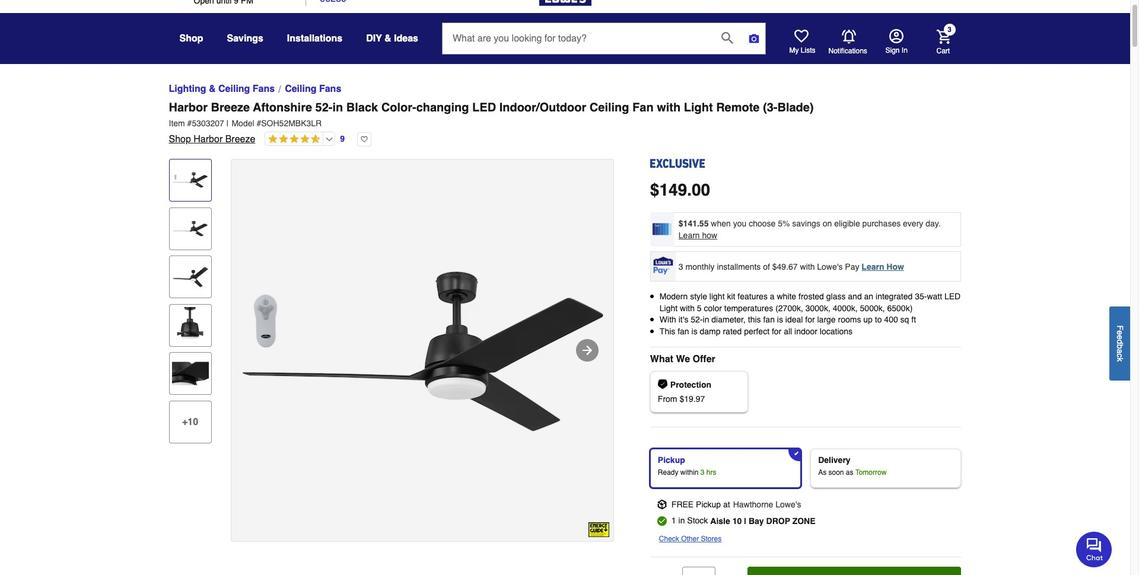Task type: locate. For each thing, give the bounding box(es) containing it.
0 vertical spatial 52-
[[315, 101, 333, 115]]

1 horizontal spatial light
[[684, 101, 713, 115]]

savings
[[792, 219, 820, 228]]

ceiling inside "link"
[[285, 84, 317, 94]]

&
[[384, 33, 391, 44], [209, 84, 216, 94]]

0 vertical spatial light
[[684, 101, 713, 115]]

a inside button
[[1115, 349, 1125, 353]]

learn
[[679, 231, 700, 240], [862, 262, 884, 271]]

0 horizontal spatial led
[[472, 101, 496, 115]]

1 horizontal spatial for
[[805, 315, 815, 325]]

harbor breeze aftonshire 52-in black color-changing led indoor/outdoor ceiling fan with light remote (3-blade) item # 5303207 | model # soh52mbk3lr
[[169, 101, 814, 128]]

lighting & ceiling fans
[[169, 84, 275, 94]]

is left damp
[[691, 327, 697, 336]]

0 horizontal spatial lowe's
[[776, 500, 801, 510]]

52- inside harbor breeze aftonshire 52-in black color-changing led indoor/outdoor ceiling fan with light remote (3-blade) item # 5303207 | model # soh52mbk3lr
[[315, 101, 333, 115]]

indoor
[[794, 327, 818, 336]]

0 horizontal spatial #
[[187, 119, 192, 128]]

it's
[[679, 315, 688, 325]]

1 vertical spatial in
[[703, 315, 709, 325]]

breeze up model
[[211, 101, 250, 115]]

learn how link
[[862, 262, 904, 271]]

1 vertical spatial a
[[1115, 349, 1125, 353]]

every
[[903, 219, 923, 228]]

rated
[[723, 327, 742, 336]]

shop button
[[179, 28, 203, 49]]

5303207
[[192, 119, 224, 128]]

fan down it's
[[678, 327, 689, 336]]

check other stores button
[[659, 534, 722, 545]]

1 horizontal spatial a
[[1115, 349, 1125, 353]]

1 vertical spatial light
[[660, 304, 678, 313]]

led right watt
[[944, 292, 961, 301]]

0 horizontal spatial for
[[772, 327, 782, 336]]

aftonshire
[[253, 101, 312, 115]]

ceiling up aftonshire
[[285, 84, 317, 94]]

0 horizontal spatial ceiling
[[218, 84, 250, 94]]

and
[[848, 292, 862, 301]]

0 horizontal spatial fans
[[253, 84, 275, 94]]

led
[[472, 101, 496, 115], [944, 292, 961, 301]]

0 vertical spatial for
[[805, 315, 815, 325]]

1 vertical spatial shop
[[169, 134, 191, 145]]

0 vertical spatial 3
[[948, 26, 952, 34]]

choose
[[749, 219, 776, 228]]

in right 1
[[678, 516, 685, 526]]

2 fans from the left
[[319, 84, 341, 94]]

# right item
[[187, 119, 192, 128]]

| left model
[[227, 119, 229, 128]]

light
[[684, 101, 713, 115], [660, 304, 678, 313]]

0 horizontal spatial 52-
[[315, 101, 333, 115]]

perfect
[[744, 327, 769, 336]]

harbor down 5303207
[[194, 134, 223, 145]]

heart outline image
[[357, 132, 371, 147]]

0 horizontal spatial in
[[333, 101, 343, 115]]

1 vertical spatial is
[[691, 327, 697, 336]]

blade)
[[777, 101, 814, 115]]

1 vertical spatial 3
[[679, 262, 683, 271]]

with
[[660, 315, 676, 325]]

0 horizontal spatial 3
[[679, 262, 683, 271]]

0 horizontal spatial |
[[227, 119, 229, 128]]

tomorrow
[[855, 469, 887, 477]]

2 # from the left
[[257, 119, 261, 128]]

fans
[[253, 84, 275, 94], [319, 84, 341, 94]]

learn down $141.55
[[679, 231, 700, 240]]

1 vertical spatial learn
[[862, 262, 884, 271]]

& right diy
[[384, 33, 391, 44]]

1 horizontal spatial 3
[[701, 469, 705, 477]]

0 vertical spatial pickup
[[658, 456, 685, 465]]

in inside harbor breeze aftonshire 52-in black color-changing led indoor/outdoor ceiling fan with light remote (3-blade) item # 5303207 | model # soh52mbk3lr
[[333, 101, 343, 115]]

from
[[658, 395, 677, 404]]

for up indoor
[[805, 315, 815, 325]]

ft
[[911, 315, 916, 325]]

this
[[748, 315, 761, 325]]

0 horizontal spatial learn
[[679, 231, 700, 240]]

lowe's
[[817, 262, 843, 271], [776, 500, 801, 510]]

# right model
[[257, 119, 261, 128]]

ideas
[[394, 33, 418, 44]]

option group
[[645, 445, 966, 493]]

shop for shop harbor breeze
[[169, 134, 191, 145]]

0 horizontal spatial fan
[[678, 327, 689, 336]]

& inside lighting & ceiling fans link
[[209, 84, 216, 94]]

item
[[169, 119, 185, 128]]

sign
[[885, 46, 900, 55]]

0 vertical spatial harbor
[[169, 101, 208, 115]]

shop down item
[[169, 134, 191, 145]]

3 right lowes pay logo
[[679, 262, 683, 271]]

1 horizontal spatial led
[[944, 292, 961, 301]]

2 horizontal spatial in
[[703, 315, 709, 325]]

2 horizontal spatial 3
[[948, 26, 952, 34]]

energy guide image
[[588, 523, 609, 538]]

1 vertical spatial harbor
[[194, 134, 223, 145]]

1 vertical spatial for
[[772, 327, 782, 336]]

Stepper number input field with increment and decrement buttons number field
[[682, 567, 715, 575]]

color-
[[381, 101, 416, 115]]

1 horizontal spatial 52-
[[691, 315, 703, 325]]

(2700k,
[[775, 304, 803, 313]]

lowe's home improvement account image
[[889, 29, 903, 43]]

protection plan filled image
[[658, 380, 667, 389]]

fan
[[763, 315, 775, 325], [678, 327, 689, 336]]

0 vertical spatial is
[[777, 315, 783, 325]]

1 horizontal spatial &
[[384, 33, 391, 44]]

light inside modern style light kit features a white frosted glass and an integrated 35-watt led light with 5 color temperatures (2700k, 3000k, 4000k, 5000k, 6500k) with it's 52-in diameter, this fan is ideal for large rooms up to 400 sq ft this fan is damp rated perfect for all indoor locations
[[660, 304, 678, 313]]

is left ideal
[[777, 315, 783, 325]]

$49.67
[[772, 262, 798, 271]]

is
[[777, 315, 783, 325], [691, 327, 697, 336]]

1 horizontal spatial is
[[777, 315, 783, 325]]

ceiling inside harbor breeze aftonshire 52-in black color-changing led indoor/outdoor ceiling fan with light remote (3-blade) item # 5303207 | model # soh52mbk3lr
[[590, 101, 629, 115]]

style
[[690, 292, 707, 301]]

monthly
[[686, 262, 715, 271]]

with inside modern style light kit features a white frosted glass and an integrated 35-watt led light with 5 color temperatures (2700k, 3000k, 4000k, 5000k, 6500k) with it's 52-in diameter, this fan is ideal for large rooms up to 400 sq ft this fan is damp rated perfect for all indoor locations
[[680, 304, 695, 313]]

what we offer
[[650, 354, 715, 365]]

b
[[1115, 344, 1125, 349]]

1 # from the left
[[187, 119, 192, 128]]

d
[[1115, 340, 1125, 344]]

+10 button
[[169, 401, 212, 444]]

1 horizontal spatial lowe's
[[817, 262, 843, 271]]

1 vertical spatial 52-
[[691, 315, 703, 325]]

in inside modern style light kit features a white frosted glass and an integrated 35-watt led light with 5 color temperatures (2700k, 3000k, 4000k, 5000k, 6500k) with it's 52-in diameter, this fan is ideal for large rooms up to 400 sq ft this fan is damp rated perfect for all indoor locations
[[703, 315, 709, 325]]

in left "black"
[[333, 101, 343, 115]]

shop harbor breeze
[[169, 134, 255, 145]]

a for features
[[770, 292, 775, 301]]

& right lighting
[[209, 84, 216, 94]]

with right $49.67
[[800, 262, 815, 271]]

0 vertical spatial lowe's
[[817, 262, 843, 271]]

0 horizontal spatial pickup
[[658, 456, 685, 465]]

ceiling
[[218, 84, 250, 94], [285, 84, 317, 94], [590, 101, 629, 115]]

light inside harbor breeze aftonshire 52-in black color-changing led indoor/outdoor ceiling fan with light remote (3-blade) item # 5303207 | model # soh52mbk3lr
[[684, 101, 713, 115]]

1 horizontal spatial |
[[744, 517, 746, 526]]

protection from $19.97
[[658, 381, 711, 404]]

ceiling left "fan"
[[590, 101, 629, 115]]

led right changing
[[472, 101, 496, 115]]

pickup up ready
[[658, 456, 685, 465]]

camera image
[[748, 33, 760, 44]]

c
[[1115, 353, 1125, 358]]

we
[[676, 354, 690, 365]]

| right 10
[[744, 517, 746, 526]]

fan right the 'this'
[[763, 315, 775, 325]]

3 for 3
[[948, 26, 952, 34]]

2 vertical spatial with
[[680, 304, 695, 313]]

notifications
[[829, 47, 867, 55]]

None search field
[[442, 23, 766, 64]]

lowe's home improvement lists image
[[794, 29, 808, 43]]

shop for shop
[[179, 33, 203, 44]]

in up damp
[[703, 315, 709, 325]]

pay
[[845, 262, 859, 271]]

chat invite button image
[[1076, 532, 1112, 568]]

hrs
[[707, 469, 716, 477]]

a left white
[[770, 292, 775, 301]]

a up k
[[1115, 349, 1125, 353]]

3 monthly installments of $49.67 with lowe's pay learn how
[[679, 262, 904, 271]]

1 vertical spatial |
[[744, 517, 746, 526]]

learn right pay
[[862, 262, 884, 271]]

0 vertical spatial with
[[657, 101, 681, 115]]

for left all
[[772, 327, 782, 336]]

& for diy
[[384, 33, 391, 44]]

| inside 1 in stock aisle 10 | bay drop zone
[[744, 517, 746, 526]]

fan
[[632, 101, 654, 115]]

0 horizontal spatial &
[[209, 84, 216, 94]]

e up 'b' on the bottom right of the page
[[1115, 335, 1125, 340]]

1 horizontal spatial learn
[[862, 262, 884, 271]]

diameter,
[[712, 315, 746, 325]]

10
[[733, 517, 742, 526]]

0 vertical spatial in
[[333, 101, 343, 115]]

what
[[650, 354, 673, 365]]

0 horizontal spatial is
[[691, 327, 697, 336]]

2 vertical spatial 3
[[701, 469, 705, 477]]

|
[[227, 119, 229, 128], [744, 517, 746, 526]]

1 horizontal spatial #
[[257, 119, 261, 128]]

1 horizontal spatial ceiling
[[285, 84, 317, 94]]

4.6 stars image
[[265, 134, 321, 145]]

led inside modern style light kit features a white frosted glass and an integrated 35-watt led light with 5 color temperatures (2700k, 3000k, 4000k, 5000k, 6500k) with it's 52-in diameter, this fan is ideal for large rooms up to 400 sq ft this fan is damp rated perfect for all indoor locations
[[944, 292, 961, 301]]

sign in
[[885, 46, 908, 55]]

1 vertical spatial pickup
[[696, 500, 721, 510]]

0 horizontal spatial a
[[770, 292, 775, 301]]

light up with
[[660, 304, 678, 313]]

free pickup at hawthorne lowe's
[[671, 500, 801, 510]]

1 vertical spatial lowe's
[[776, 500, 801, 510]]

1 vertical spatial with
[[800, 262, 815, 271]]

shop up lighting
[[179, 33, 203, 44]]

lowe's up drop
[[776, 500, 801, 510]]

3 up cart
[[948, 26, 952, 34]]

0 vertical spatial fan
[[763, 315, 775, 325]]

0 vertical spatial shop
[[179, 33, 203, 44]]

1 horizontal spatial in
[[678, 516, 685, 526]]

harbor breeze  #soh52mbk3lr - thumbnail2 image
[[172, 210, 209, 247]]

e up d
[[1115, 330, 1125, 335]]

2 horizontal spatial ceiling
[[590, 101, 629, 115]]

protection
[[670, 381, 711, 390]]

& inside diy & ideas button
[[384, 33, 391, 44]]

3 for 3 monthly installments of $49.67 with lowe's pay learn how
[[679, 262, 683, 271]]

breeze
[[211, 101, 250, 115], [225, 134, 255, 145]]

ceiling up model
[[218, 84, 250, 94]]

52- down '5'
[[691, 315, 703, 325]]

& for lighting
[[209, 84, 216, 94]]

pickup inside pickup ready within 3 hrs
[[658, 456, 685, 465]]

$ 149 . 00
[[650, 180, 710, 199]]

1 horizontal spatial fans
[[319, 84, 341, 94]]

52- down the ceiling fans "link"
[[315, 101, 333, 115]]

| inside harbor breeze aftonshire 52-in black color-changing led indoor/outdoor ceiling fan with light remote (3-blade) item # 5303207 | model # soh52mbk3lr
[[227, 119, 229, 128]]

2 vertical spatial in
[[678, 516, 685, 526]]

0 horizontal spatial light
[[660, 304, 678, 313]]

my lists
[[789, 46, 815, 55]]

watt
[[927, 292, 942, 301]]

remote
[[716, 101, 760, 115]]

0 vertical spatial &
[[384, 33, 391, 44]]

for
[[805, 315, 815, 325], [772, 327, 782, 336]]

1 horizontal spatial pickup
[[696, 500, 721, 510]]

harbor down lighting
[[169, 101, 208, 115]]

light left remote
[[684, 101, 713, 115]]

a inside modern style light kit features a white frosted glass and an integrated 35-watt led light with 5 color temperatures (2700k, 3000k, 4000k, 5000k, 6500k) with it's 52-in diameter, this fan is ideal for large rooms up to 400 sq ft this fan is damp rated perfect for all indoor locations
[[770, 292, 775, 301]]

e
[[1115, 330, 1125, 335], [1115, 335, 1125, 340]]

fans up aftonshire
[[253, 84, 275, 94]]

item number 5 3 0 3 2 0 7 and model number s o h 5 2 m b k 3 l r element
[[169, 117, 961, 129]]

shop
[[179, 33, 203, 44], [169, 134, 191, 145]]

learn inside $141.55 when you choose 5% savings on eligible purchases every day. learn how
[[679, 231, 700, 240]]

0 vertical spatial learn
[[679, 231, 700, 240]]

fans up 9
[[319, 84, 341, 94]]

$
[[650, 180, 659, 199]]

1 fans from the left
[[253, 84, 275, 94]]

(3-
[[763, 101, 777, 115]]

0 vertical spatial breeze
[[211, 101, 250, 115]]

1 vertical spatial led
[[944, 292, 961, 301]]

0 vertical spatial |
[[227, 119, 229, 128]]

with
[[657, 101, 681, 115], [800, 262, 815, 271], [680, 304, 695, 313]]

lowe's left pay
[[817, 262, 843, 271]]

with left '5'
[[680, 304, 695, 313]]

0 vertical spatial a
[[770, 292, 775, 301]]

pickup left at
[[696, 500, 721, 510]]

0 vertical spatial led
[[472, 101, 496, 115]]

breeze down model
[[225, 134, 255, 145]]

3 left "hrs"
[[701, 469, 705, 477]]

1 vertical spatial &
[[209, 84, 216, 94]]

with right "fan"
[[657, 101, 681, 115]]

a for b
[[1115, 349, 1125, 353]]



Task type: vqa. For each thing, say whether or not it's contained in the screenshot.
the "Actual Price $13.98" Element
no



Task type: describe. For each thing, give the bounding box(es) containing it.
learn how button
[[679, 230, 717, 241]]

when
[[711, 219, 731, 228]]

diy & ideas button
[[366, 28, 418, 49]]

an
[[864, 292, 873, 301]]

savings
[[227, 33, 263, 44]]

arrow right image
[[580, 344, 594, 358]]

led inside harbor breeze aftonshire 52-in black color-changing led indoor/outdoor ceiling fan with light remote (3-blade) item # 5303207 | model # soh52mbk3lr
[[472, 101, 496, 115]]

all
[[784, 327, 792, 336]]

pickup image
[[657, 500, 667, 510]]

1 horizontal spatial fan
[[763, 315, 775, 325]]

1 e from the top
[[1115, 330, 1125, 335]]

installations
[[287, 33, 342, 44]]

damp
[[700, 327, 721, 336]]

light
[[709, 292, 725, 301]]

9
[[340, 134, 345, 143]]

f
[[1115, 325, 1125, 330]]

savings button
[[227, 28, 263, 49]]

aisle
[[710, 517, 730, 526]]

in inside 1 in stock aisle 10 | bay drop zone
[[678, 516, 685, 526]]

free
[[671, 500, 694, 510]]

fans inside "link"
[[319, 84, 341, 94]]

soon
[[828, 469, 844, 477]]

glass
[[826, 292, 846, 301]]

search image
[[721, 32, 733, 44]]

indoor/outdoor
[[499, 101, 586, 115]]

2 e from the top
[[1115, 335, 1125, 340]]

rooms
[[838, 315, 861, 325]]

breeze inside harbor breeze aftonshire 52-in black color-changing led indoor/outdoor ceiling fan with light remote (3-blade) item # 5303207 | model # soh52mbk3lr
[[211, 101, 250, 115]]

white
[[777, 292, 796, 301]]

harbor breeze  #soh52mbk3lr image
[[231, 160, 613, 542]]

3 inside pickup ready within 3 hrs
[[701, 469, 705, 477]]

at
[[723, 500, 730, 510]]

1 vertical spatial fan
[[678, 327, 689, 336]]

hawthorne
[[733, 500, 773, 510]]

check circle filled image
[[657, 517, 667, 526]]

you
[[733, 219, 746, 228]]

6500k)
[[887, 304, 913, 313]]

f e e d b a c k button
[[1109, 306, 1130, 381]]

black
[[346, 101, 378, 115]]

other
[[681, 535, 699, 544]]

installations button
[[287, 28, 342, 49]]

modern style light kit features a white frosted glass and an integrated 35-watt led light with 5 color temperatures (2700k, 3000k, 4000k, 5000k, 6500k) with it's 52-in diameter, this fan is ideal for large rooms up to 400 sq ft this fan is damp rated perfect for all indoor locations
[[660, 292, 961, 336]]

of
[[763, 262, 770, 271]]

lowe's home improvement cart image
[[936, 29, 951, 44]]

this
[[660, 327, 675, 336]]

sq
[[900, 315, 909, 325]]

integrated
[[876, 292, 913, 301]]

stores
[[701, 535, 722, 544]]

my
[[789, 46, 799, 55]]

stock
[[687, 516, 708, 526]]

diy
[[366, 33, 382, 44]]

option group containing pickup
[[645, 445, 966, 493]]

ideal
[[785, 315, 803, 325]]

temperatures
[[724, 304, 773, 313]]

as
[[818, 469, 827, 477]]

lowe's home improvement notification center image
[[842, 29, 856, 44]]

my lists link
[[789, 29, 815, 55]]

lighting & ceiling fans link
[[169, 82, 275, 96]]

52- inside modern style light kit features a white frosted glass and an integrated 35-watt led light with 5 color temperatures (2700k, 3000k, 4000k, 5000k, 6500k) with it's 52-in diameter, this fan is ideal for large rooms up to 400 sq ft this fan is damp rated perfect for all indoor locations
[[691, 315, 703, 325]]

pickup ready within 3 hrs
[[658, 456, 716, 477]]

lowes pay logo image
[[651, 257, 675, 275]]

$141.55
[[679, 219, 709, 228]]

zone
[[792, 517, 815, 526]]

1 in stock aisle 10 | bay drop zone
[[671, 516, 815, 526]]

with inside harbor breeze aftonshire 52-in black color-changing led indoor/outdoor ceiling fan with light remote (3-blade) item # 5303207 | model # soh52mbk3lr
[[657, 101, 681, 115]]

up
[[863, 315, 873, 325]]

$19.97
[[680, 395, 705, 404]]

35-
[[915, 292, 927, 301]]

harbor breeze  #soh52mbk3lr - thumbnail5 image
[[172, 356, 209, 392]]

kit
[[727, 292, 735, 301]]

harbor breeze  #soh52mbk3lr - thumbnail3 image
[[172, 259, 209, 296]]

00
[[692, 180, 710, 199]]

harbor breeze  #soh52mbk3lr - thumbnail4 image
[[172, 307, 209, 344]]

check
[[659, 535, 679, 544]]

3000k,
[[806, 304, 830, 313]]

$141.55 when you choose 5% savings on eligible purchases every day. learn how
[[679, 219, 941, 240]]

harbor inside harbor breeze aftonshire 52-in black color-changing led indoor/outdoor ceiling fan with light remote (3-blade) item # 5303207 | model # soh52mbk3lr
[[169, 101, 208, 115]]

on
[[823, 219, 832, 228]]

bay
[[749, 517, 764, 526]]

as
[[846, 469, 853, 477]]

chevron down image
[[346, 0, 356, 1]]

to
[[875, 315, 882, 325]]

149
[[659, 180, 687, 199]]

changing
[[416, 101, 469, 115]]

drop
[[766, 517, 790, 526]]

Search Query text field
[[443, 23, 712, 54]]

eligible
[[834, 219, 860, 228]]

delivery
[[818, 456, 851, 465]]

lowe's home improvement logo image
[[539, 0, 591, 20]]

features
[[738, 292, 768, 301]]

how
[[887, 262, 904, 271]]

how
[[702, 231, 717, 240]]

in
[[902, 46, 908, 55]]

harbor breeze  #soh52mbk3lr - thumbnail image
[[172, 162, 209, 199]]

modern
[[660, 292, 688, 301]]

400
[[884, 315, 898, 325]]

1 vertical spatial breeze
[[225, 134, 255, 145]]

sign in button
[[885, 29, 908, 55]]

large
[[817, 315, 836, 325]]

check other stores
[[659, 535, 722, 544]]

soh52mbk3lr
[[261, 119, 322, 128]]



